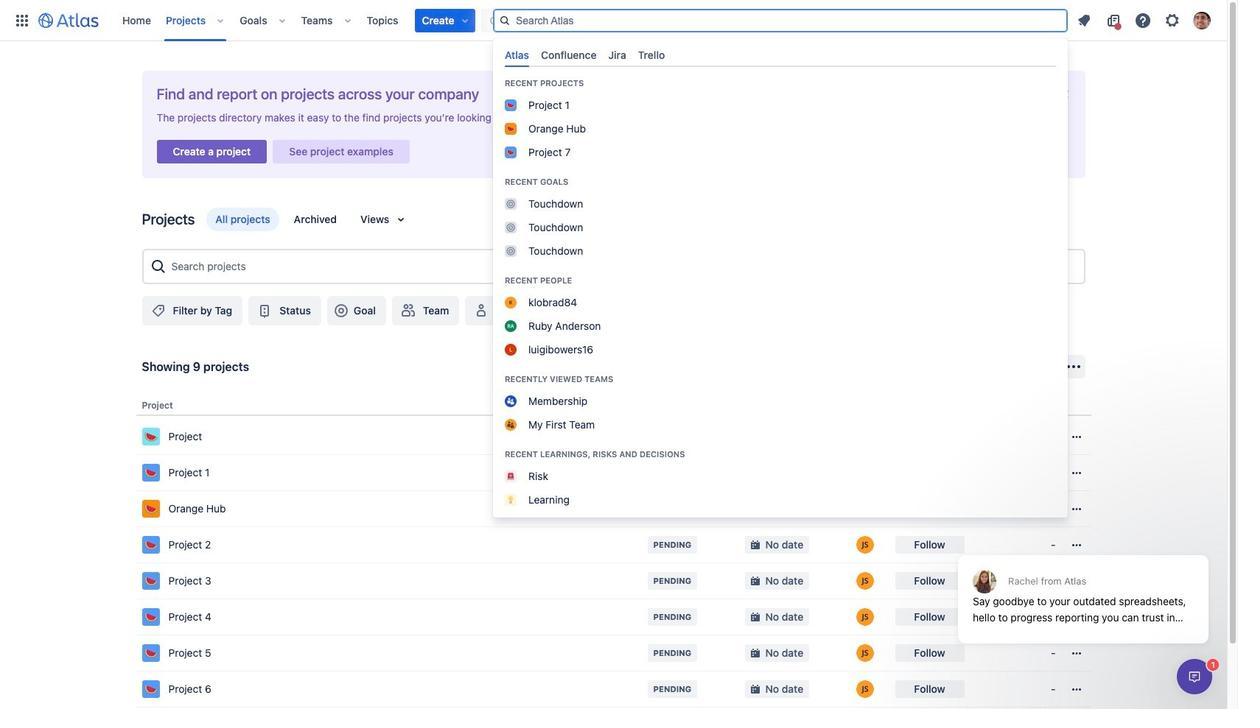 Task type: locate. For each thing, give the bounding box(es) containing it.
tab list
[[499, 42, 1062, 67]]

tab
[[499, 42, 535, 67], [535, 42, 603, 67], [603, 42, 632, 67], [632, 42, 671, 67]]

None search field
[[493, 8, 1068, 32]]

3 tab from the left
[[603, 42, 632, 67]]

1 tab from the left
[[499, 42, 535, 67]]

account image
[[1194, 11, 1211, 29]]

banner
[[0, 0, 1227, 518]]

1 vertical spatial dialog
[[1177, 660, 1213, 695]]

search projects image
[[149, 258, 167, 276]]

settings image
[[1164, 11, 1182, 29]]

0 vertical spatial dialog
[[951, 520, 1216, 655]]

dialog
[[951, 520, 1216, 655], [1177, 660, 1213, 695]]

Search Atlas field
[[493, 8, 1068, 32]]

4 tab from the left
[[632, 42, 671, 67]]

notifications image
[[1076, 11, 1093, 29]]



Task type: vqa. For each thing, say whether or not it's contained in the screenshot.
2nd townsquare icon from the bottom of the page
no



Task type: describe. For each thing, give the bounding box(es) containing it.
Search projects field
[[167, 254, 1078, 280]]

tag image
[[149, 302, 167, 320]]

search image
[[499, 14, 511, 26]]

close banner image
[[1059, 88, 1071, 100]]

top element
[[9, 0, 921, 41]]

help image
[[1135, 11, 1152, 29]]

2 tab from the left
[[535, 42, 603, 67]]

status image
[[256, 302, 274, 320]]

switch to... image
[[13, 11, 31, 29]]



